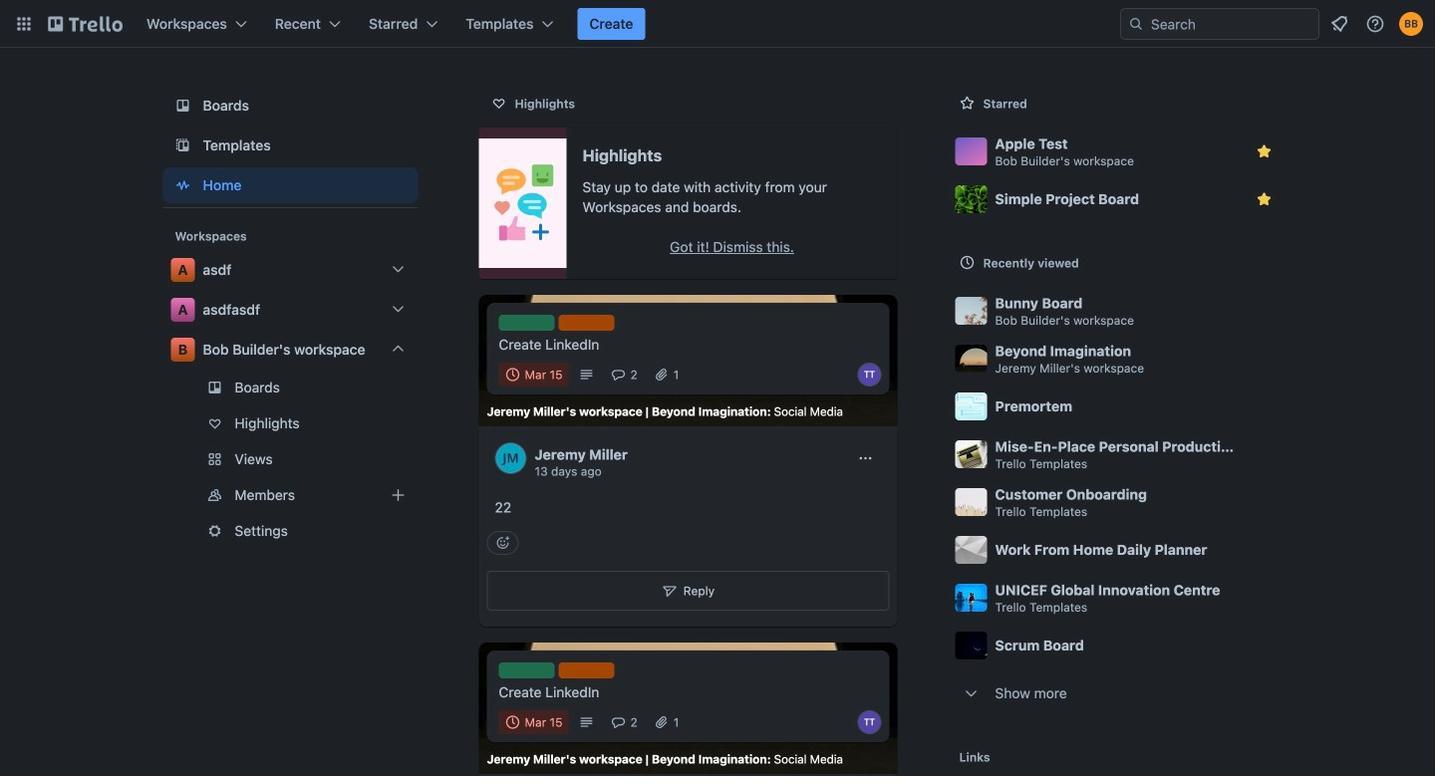 Task type: locate. For each thing, give the bounding box(es) containing it.
1 color: green, title: none image from the top
[[499, 315, 555, 331]]

2 color: green, title: none image from the top
[[499, 663, 555, 679]]

color: green, title: none image for 2nd color: orange, title: none image from the top
[[499, 663, 555, 679]]

1 vertical spatial color: orange, title: none image
[[559, 663, 614, 679]]

template board image
[[171, 134, 195, 157]]

0 notifications image
[[1328, 12, 1352, 36]]

0 vertical spatial color: orange, title: none image
[[559, 315, 614, 331]]

color: green, title: none image
[[499, 315, 555, 331], [499, 663, 555, 679]]

0 vertical spatial color: green, title: none image
[[499, 315, 555, 331]]

color: orange, title: none image
[[559, 315, 614, 331], [559, 663, 614, 679]]

1 vertical spatial color: green, title: none image
[[499, 663, 555, 679]]

bob builder (bobbuilder40) image
[[1399, 12, 1423, 36]]

click to unstar apple test. it will be removed from your starred list. image
[[1254, 142, 1274, 161]]

add image
[[386, 483, 410, 507]]

primary element
[[0, 0, 1435, 48]]



Task type: vqa. For each thing, say whether or not it's contained in the screenshot.
Members link
no



Task type: describe. For each thing, give the bounding box(es) containing it.
board image
[[171, 94, 195, 118]]

Search field
[[1144, 10, 1319, 38]]

add reaction image
[[487, 531, 519, 555]]

color: green, title: none image for second color: orange, title: none image from the bottom of the page
[[499, 315, 555, 331]]

2 color: orange, title: none image from the top
[[559, 663, 614, 679]]

back to home image
[[48, 8, 123, 40]]

search image
[[1128, 16, 1144, 32]]

1 color: orange, title: none image from the top
[[559, 315, 614, 331]]

open information menu image
[[1366, 14, 1385, 34]]

home image
[[171, 173, 195, 197]]

click to unstar simple project board. it will be removed from your starred list. image
[[1254, 189, 1274, 209]]



